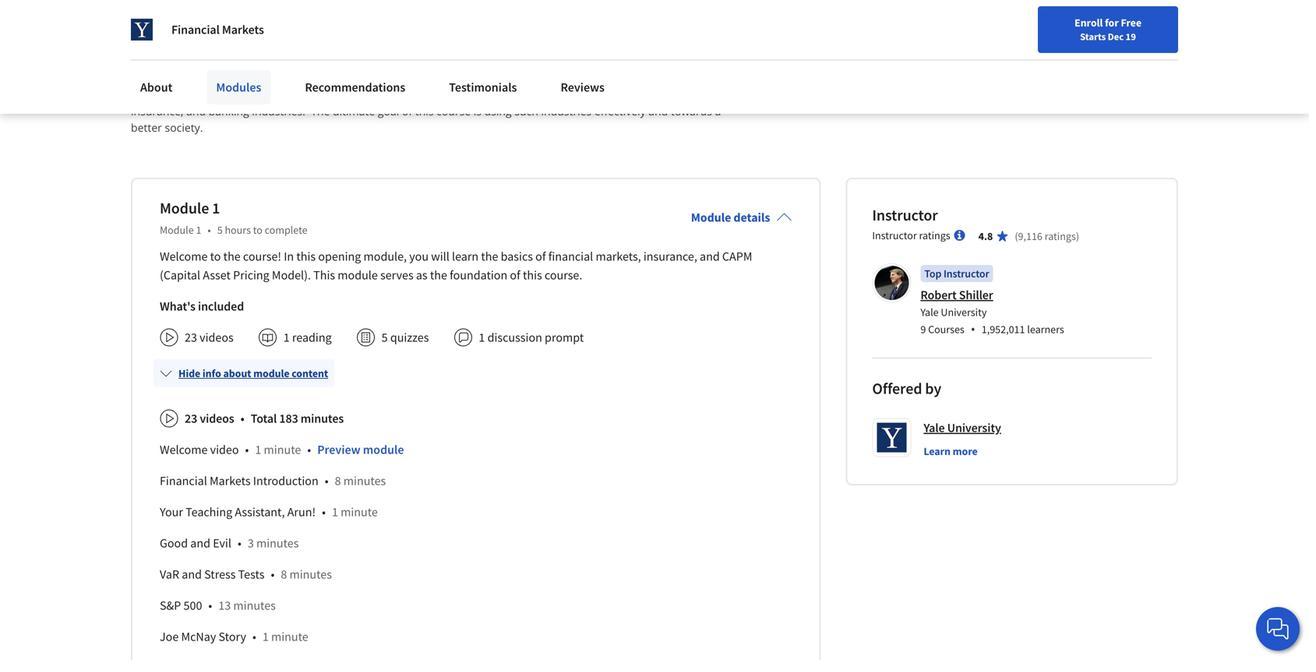 Task type: describe. For each thing, give the bounding box(es) containing it.
1 videos from the top
[[200, 330, 234, 346]]

183
[[279, 411, 298, 427]]

the right as
[[430, 268, 447, 283]]

total
[[251, 411, 277, 427]]

an overview of the ideas, methods, and institutions that permit human society to manage risks and foster enterprise. emphasis on financially-savvy leadership skills. description of practices today and analysis of prospects for the future. introduction to risk management and behavioral finance principles to understand the real-world functioning of securities, insurance, and banking industries.  the ultimate goal of this course is using such industries effectively and towards a better society.
[[131, 55, 750, 135]]

of down basics
[[510, 268, 521, 283]]

1 down total
[[255, 442, 261, 458]]

1 vertical spatial 5
[[382, 330, 388, 346]]

teaching
[[186, 505, 232, 520]]

markets,
[[596, 249, 641, 264]]

content
[[292, 367, 328, 381]]

learn more
[[924, 445, 978, 459]]

module 1 module 1 • 5 hours to complete
[[160, 199, 308, 237]]

learn
[[452, 249, 479, 264]]

show notifications image
[[1099, 19, 1118, 38]]

module inside welcome to the course! in this opening module, you will learn the basics of financial markets, insurance, and capm (capital asset pricing model). this module serves as the foundation of this course.
[[338, 268, 378, 283]]

yale university
[[924, 420, 1002, 436]]

foster
[[637, 55, 667, 70]]

recommendations
[[305, 80, 406, 95]]

welcome to the course! in this opening module, you will learn the basics of financial markets, insurance, and capm (capital asset pricing model). this module serves as the foundation of this course.
[[160, 249, 753, 283]]

understand
[[486, 87, 546, 102]]

by
[[926, 379, 942, 399]]

and up the understand
[[525, 71, 544, 86]]

mcnay
[[181, 629, 216, 645]]

1 horizontal spatial ratings
[[1045, 229, 1077, 243]]

minutes down preview module link
[[344, 473, 386, 489]]

0 vertical spatial course
[[385, 8, 447, 35]]

an
[[131, 55, 145, 70]]

reading
[[292, 330, 332, 346]]

for inside an overview of the ideas, methods, and institutions that permit human society to manage risks and foster enterprise. emphasis on financially-savvy leadership skills. description of practices today and analysis of prospects for the future. introduction to risk management and behavioral finance principles to understand the real-world functioning of securities, insurance, and banking industries.  the ultimate goal of this course is using such industries effectively and towards a better society.
[[656, 71, 671, 86]]

course!
[[243, 249, 281, 264]]

of down the risks
[[590, 71, 600, 86]]

effectively
[[595, 104, 646, 119]]

0 horizontal spatial 8
[[281, 567, 287, 583]]

starts
[[1081, 30, 1107, 43]]

finance
[[381, 87, 418, 102]]

opening
[[318, 249, 361, 264]]

5 inside module 1 module 1 • 5 hours to complete
[[217, 223, 223, 237]]

0 vertical spatial minute
[[264, 442, 301, 458]]

markets for financial markets
[[222, 22, 264, 37]]

enroll
[[1075, 16, 1103, 30]]

offered by
[[873, 379, 942, 399]]

to up 'is'
[[473, 87, 484, 102]]

as
[[416, 268, 428, 283]]

stress
[[204, 567, 236, 583]]

500
[[184, 598, 202, 614]]

• right tests
[[271, 567, 275, 583]]

1 discussion prompt
[[479, 330, 584, 346]]

hide
[[179, 367, 201, 381]]

complete
[[265, 223, 308, 237]]

yale university image
[[131, 19, 153, 41]]

better
[[131, 120, 162, 135]]

hide info about module content button
[[154, 360, 335, 388]]

financial for financial markets introduction • 8 minutes
[[160, 473, 207, 489]]

course.
[[545, 268, 583, 283]]

in
[[324, 8, 342, 35]]

module inside dropdown button
[[253, 367, 290, 381]]

your teaching assistant, arun! • 1 minute
[[160, 505, 378, 520]]

assistant,
[[235, 505, 285, 520]]

instructor for instructor ratings
[[873, 229, 917, 243]]

principles
[[421, 87, 470, 102]]

modules
[[239, 8, 319, 35]]

module for 1
[[160, 199, 209, 218]]

modules
[[216, 80, 261, 95]]

welcome video • 1 minute • preview module
[[160, 442, 404, 458]]

1 left the discussion at the left of page
[[479, 330, 485, 346]]

markets for financial markets introduction • 8 minutes
[[210, 473, 251, 489]]

reviews
[[561, 80, 605, 95]]

• down preview
[[325, 473, 329, 489]]

the down enterprise.
[[674, 71, 690, 86]]

prospects
[[603, 71, 653, 86]]

savvy
[[253, 71, 281, 86]]

towards
[[671, 104, 713, 119]]

(
[[1015, 229, 1019, 243]]

of up towards
[[683, 87, 693, 102]]

will
[[431, 249, 450, 264]]

robert
[[921, 287, 957, 303]]

good and evil • 3 minutes
[[160, 536, 299, 551]]

english
[[1011, 18, 1049, 33]]

1 up 'asset'
[[212, 199, 220, 218]]

• total 183 minutes
[[241, 411, 344, 427]]

good
[[160, 536, 188, 551]]

minutes right 3
[[256, 536, 299, 551]]

to inside module 1 module 1 • 5 hours to complete
[[253, 223, 263, 237]]

minutes right 183
[[301, 411, 344, 427]]

9
[[921, 323, 926, 337]]

reviews link
[[552, 70, 614, 104]]

quizzes
[[390, 330, 429, 346]]

info about module content element
[[154, 353, 792, 660]]

enterprise.
[[670, 55, 725, 70]]

• left "13"
[[208, 598, 212, 614]]

0 horizontal spatial ratings
[[920, 229, 951, 243]]

enroll for free starts dec 19
[[1075, 16, 1142, 43]]

1 vertical spatial minute
[[341, 505, 378, 520]]

financial
[[549, 249, 594, 264]]

arun!
[[287, 505, 316, 520]]

testimonials
[[449, 80, 517, 95]]

• right story
[[253, 629, 256, 645]]

welcome for welcome video • 1 minute • preview module
[[160, 442, 208, 458]]

var
[[160, 567, 179, 583]]

risks
[[588, 55, 612, 70]]

yale inside yale university link
[[924, 420, 945, 436]]

and inside welcome to the course! in this opening module, you will learn the basics of financial markets, insurance, and capm (capital asset pricing model). this module serves as the foundation of this course.
[[700, 249, 720, 264]]

• left total
[[241, 411, 245, 427]]

overview
[[147, 55, 193, 70]]

the up 'asset'
[[224, 249, 241, 264]]

and right var
[[182, 567, 202, 583]]

(capital
[[160, 268, 200, 283]]

the up industries
[[548, 87, 565, 102]]

top instructor robert shiller yale university 9 courses • 1,952,011 learners
[[921, 267, 1065, 338]]

5 quizzes
[[382, 330, 429, 346]]

and up prospects
[[614, 55, 634, 70]]

is
[[474, 104, 482, 119]]



Task type: locate. For each thing, give the bounding box(es) containing it.
2 vertical spatial module
[[363, 442, 404, 458]]

insurance, inside welcome to the course! in this opening module, you will learn the basics of financial markets, insurance, and capm (capital asset pricing model). this module serves as the foundation of this course.
[[644, 249, 698, 264]]

learners
[[1028, 323, 1065, 337]]

1 23 from the top
[[185, 330, 197, 346]]

2 vertical spatial minute
[[271, 629, 309, 645]]

to right society
[[531, 55, 542, 70]]

1 vertical spatial welcome
[[160, 442, 208, 458]]

minutes right tests
[[290, 567, 332, 583]]

and down leadership
[[302, 87, 321, 102]]

for inside the "enroll for free starts dec 19"
[[1106, 16, 1119, 30]]

such
[[515, 104, 539, 119]]

behavioral
[[324, 87, 378, 102]]

university inside top instructor robert shiller yale university 9 courses • 1,952,011 learners
[[941, 305, 987, 319]]

•
[[208, 223, 211, 237], [971, 321, 976, 338], [241, 411, 245, 427], [245, 442, 249, 458], [307, 442, 311, 458], [325, 473, 329, 489], [322, 505, 326, 520], [238, 536, 242, 551], [271, 567, 275, 583], [208, 598, 212, 614], [253, 629, 256, 645]]

• left 3
[[238, 536, 242, 551]]

yale up learn
[[924, 420, 945, 436]]

instructor ratings
[[873, 229, 951, 243]]

instructor for instructor
[[873, 206, 938, 225]]

ideas,
[[228, 55, 258, 70]]

0 horizontal spatial introduction
[[131, 87, 194, 102]]

markets inside the info about module content element
[[210, 473, 251, 489]]

learn more button
[[924, 444, 978, 459]]

1 vertical spatial university
[[948, 420, 1002, 436]]

discussion
[[488, 330, 543, 346]]

included
[[198, 299, 244, 314]]

financial inside the info about module content element
[[160, 473, 207, 489]]

• inside top instructor robert shiller yale university 9 courses • 1,952,011 learners
[[971, 321, 976, 338]]

2 23 videos from the top
[[185, 411, 234, 427]]

and up leadership
[[312, 55, 331, 70]]

more
[[953, 445, 978, 459]]

the up foundation
[[481, 249, 499, 264]]

1 vertical spatial insurance,
[[644, 249, 698, 264]]

1 vertical spatial 8
[[281, 567, 287, 583]]

institutions
[[334, 55, 391, 70]]

financial left 7
[[172, 22, 220, 37]]

preview module link
[[317, 442, 404, 458]]

• inside module 1 module 1 • 5 hours to complete
[[208, 223, 211, 237]]

var and stress tests • 8 minutes
[[160, 567, 332, 583]]

5 left hours
[[217, 223, 223, 237]]

• left preview
[[307, 442, 311, 458]]

2 23 from the top
[[185, 411, 197, 427]]

0 horizontal spatial for
[[656, 71, 671, 86]]

of down finance
[[402, 104, 413, 119]]

course down principles
[[437, 104, 471, 119]]

chat with us image
[[1266, 617, 1291, 642]]

23 videos down what's included on the top of page
[[185, 330, 234, 346]]

welcome for welcome to the course! in this opening module, you will learn the basics of financial markets, insurance, and capm (capital asset pricing model). this module serves as the foundation of this course.
[[160, 249, 208, 264]]

banking
[[209, 104, 249, 119]]

instructor inside top instructor robert shiller yale university 9 courses • 1,952,011 learners
[[944, 267, 990, 281]]

3
[[248, 536, 254, 551]]

• right courses
[[971, 321, 976, 338]]

and up society.
[[186, 104, 206, 119]]

0 vertical spatial module
[[338, 268, 378, 283]]

module right about
[[253, 367, 290, 381]]

of right basics
[[536, 249, 546, 264]]

robert shiller image
[[875, 266, 909, 300]]

details
[[734, 210, 771, 225]]

about
[[223, 367, 251, 381]]

8 right tests
[[281, 567, 287, 583]]

videos
[[200, 330, 234, 346], [200, 411, 234, 427]]

0 vertical spatial yale
[[921, 305, 939, 319]]

1 horizontal spatial for
[[1106, 16, 1119, 30]]

dec
[[1108, 30, 1124, 43]]

and down functioning
[[649, 104, 668, 119]]

what's included
[[160, 299, 244, 314]]

info
[[203, 367, 221, 381]]

2 vertical spatial instructor
[[944, 267, 990, 281]]

module down the opening
[[338, 268, 378, 283]]

s&p
[[160, 598, 181, 614]]

and left "evil"
[[190, 536, 211, 551]]

1 vertical spatial module
[[253, 367, 290, 381]]

english button
[[983, 0, 1077, 51]]

welcome left video
[[160, 442, 208, 458]]

welcome
[[160, 249, 208, 264], [160, 442, 208, 458]]

2 welcome from the top
[[160, 442, 208, 458]]

welcome inside the info about module content element
[[160, 442, 208, 458]]

23 down what's included on the top of page
[[185, 330, 197, 346]]

23 down hide
[[185, 411, 197, 427]]

for down foster
[[656, 71, 671, 86]]

to inside welcome to the course! in this opening module, you will learn the basics of financial markets, insurance, and capm (capital asset pricing model). this module serves as the foundation of this course.
[[210, 249, 221, 264]]

23 inside the info about module content element
[[185, 411, 197, 427]]

insurance, up better
[[131, 104, 184, 119]]

on
[[183, 71, 196, 86]]

that
[[394, 55, 414, 70]]

0 vertical spatial markets
[[222, 22, 264, 37]]

insurance, right markets,
[[644, 249, 698, 264]]

markets up ideas,
[[222, 22, 264, 37]]

evil
[[213, 536, 232, 551]]

introduction down welcome video • 1 minute • preview module
[[253, 473, 319, 489]]

1 23 videos from the top
[[185, 330, 234, 346]]

prompt
[[545, 330, 584, 346]]

23 videos up video
[[185, 411, 234, 427]]

0 vertical spatial 5
[[217, 223, 223, 237]]

0 vertical spatial university
[[941, 305, 987, 319]]

None search field
[[222, 10, 596, 41]]

1 horizontal spatial 5
[[382, 330, 388, 346]]

are
[[189, 8, 219, 35]]

to left risk
[[197, 87, 207, 102]]

videos inside the info about module content element
[[200, 411, 234, 427]]

4.8
[[979, 229, 994, 243]]

minute right arun!
[[341, 505, 378, 520]]

1 vertical spatial yale
[[924, 420, 945, 436]]

ratings right '9,116'
[[1045, 229, 1077, 243]]

university up "more"
[[948, 420, 1002, 436]]

capm
[[723, 249, 753, 264]]

financial markets
[[172, 22, 264, 37]]

1 vertical spatial 23 videos
[[185, 411, 234, 427]]

1 vertical spatial instructor
[[873, 229, 917, 243]]

for
[[1106, 16, 1119, 30], [656, 71, 671, 86]]

0 vertical spatial for
[[1106, 16, 1119, 30]]

0 horizontal spatial insurance,
[[131, 104, 184, 119]]

introduction down emphasis
[[131, 87, 194, 102]]

1 vertical spatial markets
[[210, 473, 251, 489]]

the up financially-
[[209, 55, 226, 70]]

human
[[454, 55, 490, 70]]

1 welcome from the top
[[160, 249, 208, 264]]

1,952,011
[[982, 323, 1026, 337]]

this
[[314, 268, 335, 283]]

1 horizontal spatial 8
[[335, 473, 341, 489]]

financial for financial markets
[[172, 22, 220, 37]]

course up that
[[385, 8, 447, 35]]

0 vertical spatial financial
[[172, 22, 220, 37]]

this inside an overview of the ideas, methods, and institutions that permit human society to manage risks and foster enterprise. emphasis on financially-savvy leadership skills. description of practices today and analysis of prospects for the future. introduction to risk management and behavioral finance principles to understand the real-world functioning of securities, insurance, and banking industries.  the ultimate goal of this course is using such industries effectively and towards a better society.
[[415, 104, 434, 119]]

1 vertical spatial introduction
[[253, 473, 319, 489]]

permit
[[417, 55, 451, 70]]

minute right story
[[271, 629, 309, 645]]

1 horizontal spatial insurance,
[[644, 249, 698, 264]]

university down robert shiller link
[[941, 305, 987, 319]]

and left capm
[[700, 249, 720, 264]]

minute down 183
[[264, 442, 301, 458]]

minutes right "13"
[[233, 598, 276, 614]]

there are 7 modules in this course
[[131, 8, 447, 35]]

videos down included
[[200, 330, 234, 346]]

1 vertical spatial financial
[[160, 473, 207, 489]]

description
[[370, 71, 429, 86]]

securities,
[[696, 87, 747, 102]]

society
[[493, 55, 528, 70]]

• left hours
[[208, 223, 211, 237]]

• right video
[[245, 442, 249, 458]]

hours
[[225, 223, 251, 237]]

module details
[[691, 210, 771, 225]]

real-
[[568, 87, 591, 102]]

23
[[185, 330, 197, 346], [185, 411, 197, 427]]

functioning
[[623, 87, 680, 102]]

goal
[[378, 104, 399, 119]]

joe
[[160, 629, 179, 645]]

instructor up robert shiller icon
[[873, 229, 917, 243]]

to right hours
[[253, 223, 263, 237]]

1 right arun!
[[332, 505, 338, 520]]

emphasis
[[131, 71, 180, 86]]

1 left hours
[[196, 223, 201, 237]]

1 vertical spatial for
[[656, 71, 671, 86]]

of down permit at the top left of page
[[432, 71, 442, 86]]

introduction inside an overview of the ideas, methods, and institutions that permit human society to manage risks and foster enterprise. emphasis on financially-savvy leadership skills. description of practices today and analysis of prospects for the future. introduction to risk management and behavioral finance principles to understand the real-world functioning of securities, insurance, and banking industries.  the ultimate goal of this course is using such industries effectively and towards a better society.
[[131, 87, 194, 102]]

0 vertical spatial welcome
[[160, 249, 208, 264]]

module
[[338, 268, 378, 283], [253, 367, 290, 381], [363, 442, 404, 458]]

of up on
[[196, 55, 206, 70]]

5 left quizzes
[[382, 330, 388, 346]]

1 reading
[[284, 330, 332, 346]]

• right arun!
[[322, 505, 326, 520]]

of
[[196, 55, 206, 70], [432, 71, 442, 86], [590, 71, 600, 86], [683, 87, 693, 102], [402, 104, 413, 119], [536, 249, 546, 264], [510, 268, 521, 283]]

welcome up (capital at the top
[[160, 249, 208, 264]]

1 right story
[[263, 629, 269, 645]]

preview
[[317, 442, 361, 458]]

management
[[231, 87, 299, 102]]

0 vertical spatial 23
[[185, 330, 197, 346]]

basics
[[501, 249, 533, 264]]

using
[[485, 104, 512, 119]]

for up dec on the top of page
[[1106, 16, 1119, 30]]

0 horizontal spatial 5
[[217, 223, 223, 237]]

23 videos
[[185, 330, 234, 346], [185, 411, 234, 427]]

videos up video
[[200, 411, 234, 427]]

markets
[[222, 22, 264, 37], [210, 473, 251, 489]]

modules link
[[207, 70, 271, 104]]

1 vertical spatial videos
[[200, 411, 234, 427]]

1 left reading
[[284, 330, 290, 346]]

instructor up instructor ratings
[[873, 206, 938, 225]]

ratings
[[920, 229, 951, 243], [1045, 229, 1077, 243]]

module for details
[[691, 210, 732, 225]]

course inside an overview of the ideas, methods, and institutions that permit human society to manage risks and foster enterprise. emphasis on financially-savvy leadership skills. description of practices today and analysis of prospects for the future. introduction to risk management and behavioral finance principles to understand the real-world functioning of securities, insurance, and banking industries.  the ultimate goal of this course is using such industries effectively and towards a better society.
[[437, 104, 471, 119]]

there
[[131, 8, 185, 35]]

23 videos inside the info about module content element
[[185, 411, 234, 427]]

methods,
[[261, 55, 309, 70]]

0 vertical spatial insurance,
[[131, 104, 184, 119]]

welcome inside welcome to the course! in this opening module, you will learn the basics of financial markets, insurance, and capm (capital asset pricing model). this module serves as the foundation of this course.
[[160, 249, 208, 264]]

1 horizontal spatial introduction
[[253, 473, 319, 489]]

tests
[[238, 567, 265, 583]]

instructor
[[873, 206, 938, 225], [873, 229, 917, 243], [944, 267, 990, 281]]

2 videos from the top
[[200, 411, 234, 427]]

yale inside top instructor robert shiller yale university 9 courses • 1,952,011 learners
[[921, 305, 939, 319]]

0 vertical spatial videos
[[200, 330, 234, 346]]

yale up 9
[[921, 305, 939, 319]]

your
[[160, 505, 183, 520]]

financial up your
[[160, 473, 207, 489]]

)
[[1077, 229, 1080, 243]]

1 vertical spatial course
[[437, 104, 471, 119]]

joe mcnay story • 1 minute
[[160, 629, 309, 645]]

ratings up top at top right
[[920, 229, 951, 243]]

minute
[[264, 442, 301, 458], [341, 505, 378, 520], [271, 629, 309, 645]]

0 vertical spatial introduction
[[131, 87, 194, 102]]

insurance, inside an overview of the ideas, methods, and institutions that permit human society to manage risks and foster enterprise. emphasis on financially-savvy leadership skills. description of practices today and analysis of prospects for the future. introduction to risk management and behavioral finance principles to understand the real-world functioning of securities, insurance, and banking industries.  the ultimate goal of this course is using such industries effectively and towards a better society.
[[131, 104, 184, 119]]

1 vertical spatial 23
[[185, 411, 197, 427]]

0 vertical spatial instructor
[[873, 206, 938, 225]]

this
[[346, 8, 381, 35], [415, 104, 434, 119], [297, 249, 316, 264], [523, 268, 542, 283]]

financially-
[[199, 71, 253, 86]]

offered
[[873, 379, 923, 399]]

0 vertical spatial 23 videos
[[185, 330, 234, 346]]

markets down video
[[210, 473, 251, 489]]

0 vertical spatial 8
[[335, 473, 341, 489]]

society.
[[165, 120, 203, 135]]

module right preview
[[363, 442, 404, 458]]

8 down preview
[[335, 473, 341, 489]]

introduction inside the info about module content element
[[253, 473, 319, 489]]

instructor up robert shiller link
[[944, 267, 990, 281]]

world
[[591, 87, 620, 102]]

( 9,116 ratings )
[[1015, 229, 1080, 243]]

to up 'asset'
[[210, 249, 221, 264]]

robert shiller link
[[921, 287, 994, 303]]

model).
[[272, 268, 311, 283]]



Task type: vqa. For each thing, say whether or not it's contained in the screenshot.


